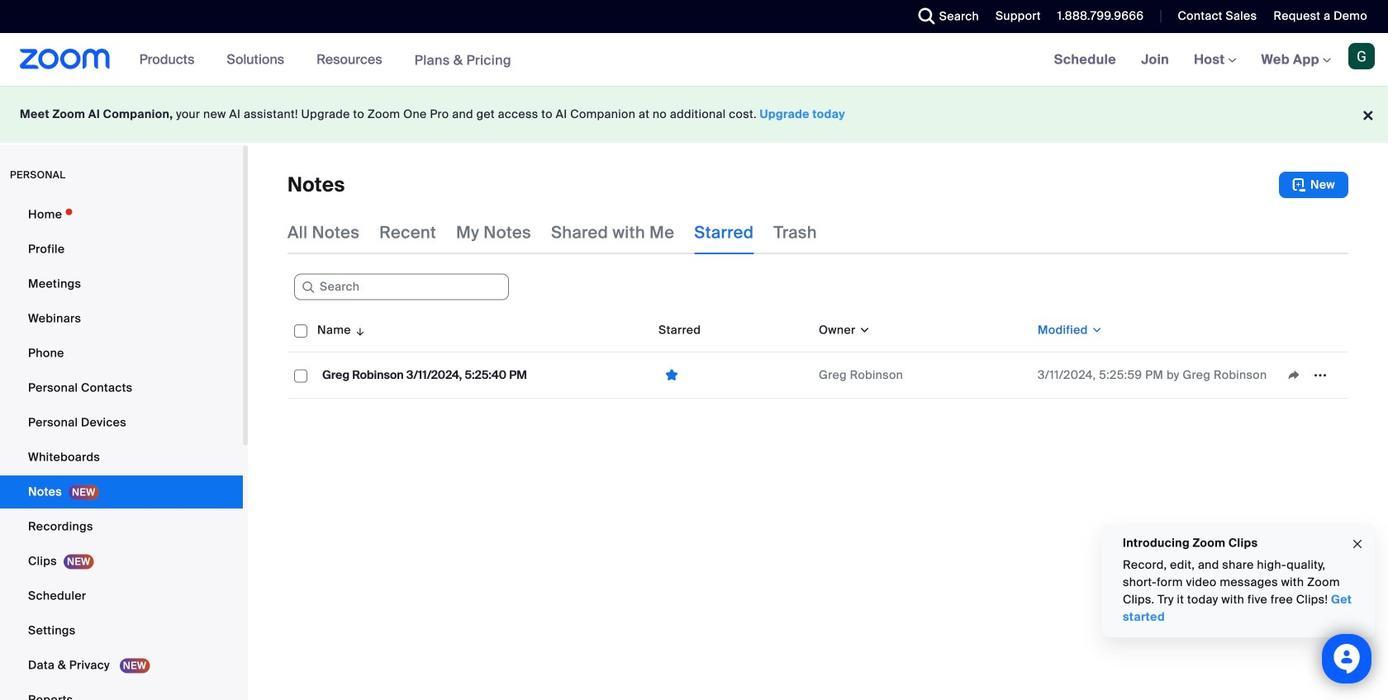 Task type: describe. For each thing, give the bounding box(es) containing it.
profile picture image
[[1349, 43, 1376, 69]]

tabs of all notes page tab list
[[288, 212, 817, 255]]

greg robinson 3/11/2024, 5:25:40 pm starred image
[[659, 368, 685, 384]]

down image
[[856, 322, 871, 339]]

Search text field
[[294, 274, 509, 301]]

product information navigation
[[127, 33, 524, 87]]



Task type: vqa. For each thing, say whether or not it's contained in the screenshot.
Report Participants
no



Task type: locate. For each thing, give the bounding box(es) containing it.
meetings navigation
[[1042, 33, 1389, 87]]

banner
[[0, 33, 1389, 87]]

close image
[[1352, 536, 1365, 554]]

personal menu menu
[[0, 198, 243, 701]]

zoom logo image
[[20, 49, 110, 69]]

arrow down image
[[351, 321, 366, 341]]

footer
[[0, 86, 1389, 143]]

application
[[288, 309, 1349, 399]]



